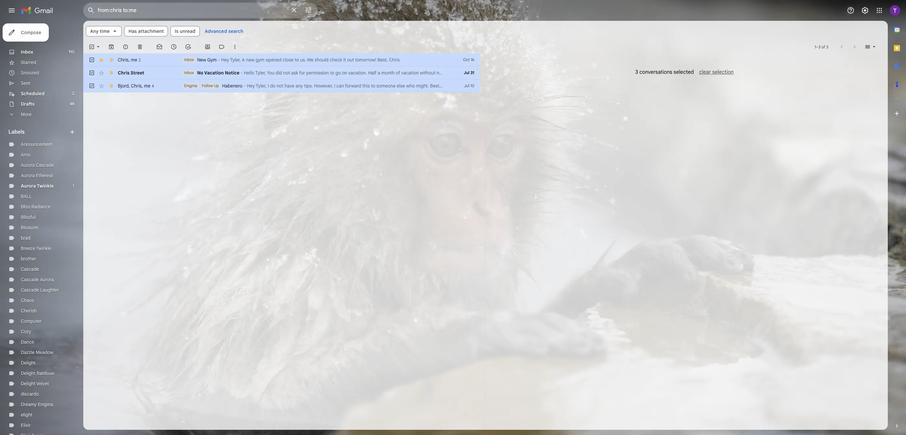 Task type: locate. For each thing, give the bounding box(es) containing it.
cascade down brother link at left bottom
[[21, 267, 39, 273]]

delight down "delight" link
[[21, 371, 35, 377]]

1 horizontal spatial i
[[334, 83, 336, 89]]

chris down the report spam icon
[[118, 57, 129, 63]]

dance link
[[21, 340, 34, 346]]

2 inside chris , me 2
[[139, 57, 141, 62]]

1 – 3 of 3
[[815, 44, 829, 49]]

delight for delight velvet
[[21, 381, 35, 387]]

inbox left new
[[184, 57, 194, 62]]

as right soon
[[550, 70, 555, 76]]

close
[[283, 57, 294, 63]]

0 vertical spatial 1
[[815, 44, 817, 49]]

- right habenero
[[244, 83, 246, 89]]

we
[[307, 57, 314, 63]]

best, right 'might.'
[[430, 83, 441, 89]]

clear selection link
[[695, 69, 734, 76]]

twinkle for breeze twinkle
[[36, 246, 51, 252]]

0 vertical spatial tyler,
[[230, 57, 241, 63]]

None checkbox
[[89, 44, 95, 50], [89, 57, 95, 63], [89, 44, 95, 50], [89, 57, 95, 63]]

bjord , chris , me 4
[[118, 83, 154, 89]]

1 vertical spatial -
[[241, 70, 243, 76]]

is unread button
[[171, 26, 200, 36]]

2 vertical spatial inbox
[[184, 70, 194, 75]]

3 row from the top
[[83, 79, 643, 92]]

aurora for aurora cascade
[[21, 163, 35, 168]]

for
[[300, 70, 305, 76]]

cascade up chaos link
[[21, 288, 39, 293]]

cherish
[[21, 308, 37, 314]]

chris left on
[[442, 83, 453, 89]]

1 horizontal spatial as
[[550, 70, 555, 76]]

half
[[369, 70, 377, 76]]

inbox inside inbox new gym - hey tyler, a new gym opened close to us. we should check it out tomorrow!  best, chris
[[184, 57, 194, 62]]

0 vertical spatial delight
[[21, 361, 35, 366]]

velvet
[[36, 381, 49, 387]]

new
[[197, 57, 206, 63]]

hey right gym on the top left of page
[[221, 57, 229, 63]]

i
[[268, 83, 269, 89], [334, 83, 336, 89]]

aurora for aurora ethereal
[[21, 173, 35, 179]]

toggle split pane mode image
[[865, 44, 872, 50]]

31
[[471, 70, 475, 75]]

cascade
[[36, 163, 54, 168], [21, 267, 39, 273], [21, 277, 39, 283], [21, 288, 39, 293]]

has attachment button
[[124, 26, 168, 36]]

is
[[451, 70, 454, 76]]

1 vertical spatial 1
[[73, 184, 74, 189]]

None search field
[[83, 3, 318, 18]]

rainbow
[[37, 371, 54, 377]]

settings image
[[862, 7, 870, 14]]

None checkbox
[[89, 70, 95, 76], [89, 83, 95, 89], [89, 70, 95, 76], [89, 83, 95, 89]]

1
[[815, 44, 817, 49], [73, 184, 74, 189]]

0 horizontal spatial 2
[[72, 91, 74, 96]]

aurora ethereal link
[[21, 173, 53, 179]]

1 vertical spatial not
[[277, 83, 284, 89]]

labels image
[[219, 44, 225, 50]]

1 horizontal spatial best,
[[430, 83, 441, 89]]

tyler,
[[230, 57, 241, 63], [256, 70, 266, 76], [256, 83, 267, 89]]

enigma inside row
[[184, 83, 197, 88]]

1 horizontal spatial 2
[[139, 57, 141, 62]]

2 horizontal spatial -
[[244, 83, 246, 89]]

0 vertical spatial 2
[[139, 57, 141, 62]]

cherish link
[[21, 308, 37, 314]]

wrote:
[[608, 83, 621, 89]]

of right month
[[396, 70, 400, 76]]

notice
[[437, 70, 450, 76]]

chris , me 2
[[118, 57, 141, 63]]

twinkle
[[37, 183, 54, 189], [36, 246, 51, 252]]

aurora for aurora twinkle
[[21, 183, 36, 189]]

1 horizontal spatial -
[[241, 70, 243, 76]]

snooze image
[[171, 44, 177, 50]]

jul 10
[[465, 83, 475, 88]]

cascade for cascade aurora
[[21, 277, 39, 283]]

- right gym on the top left of page
[[218, 57, 220, 63]]

delight rainbow link
[[21, 371, 54, 377]]

3 delight from the top
[[21, 381, 35, 387]]

10
[[471, 83, 475, 88]]

aurora ethereal
[[21, 173, 53, 179]]

1 horizontal spatial enigma
[[184, 83, 197, 88]]

1 vertical spatial delight
[[21, 371, 35, 377]]

me up tyler
[[526, 70, 532, 76]]

1 vertical spatial inbox
[[184, 57, 194, 62]]

to left us.
[[295, 57, 299, 63]]

as left soon
[[533, 70, 538, 76]]

- left hello
[[241, 70, 243, 76]]

0 horizontal spatial 1
[[73, 184, 74, 189]]

inbox
[[21, 49, 33, 55], [184, 57, 194, 62], [184, 70, 194, 75]]

else
[[397, 83, 405, 89]]

2 down delete icon
[[139, 57, 141, 62]]

me left 4
[[144, 83, 151, 89]]

search
[[229, 28, 244, 34]]

1 for 1 – 3 of 3
[[815, 44, 817, 49]]

0 vertical spatial me
[[131, 57, 137, 63]]

please
[[486, 70, 500, 76]]

bliss
[[21, 204, 30, 210]]

not right the did
[[283, 70, 290, 76]]

this
[[363, 83, 370, 89]]

1 horizontal spatial of
[[822, 44, 826, 49]]

1 delight from the top
[[21, 361, 35, 366]]

row down vacation. at the left
[[83, 79, 643, 92]]

twinkle down ethereal
[[37, 183, 54, 189]]

search mail image
[[85, 5, 97, 16]]

1 vertical spatial 2
[[72, 91, 74, 96]]

bliss radiance link
[[21, 204, 51, 210]]

-
[[218, 57, 220, 63], [241, 70, 243, 76], [244, 83, 246, 89]]

ethereal
[[36, 173, 53, 179]]

me
[[131, 57, 137, 63], [526, 70, 532, 76], [144, 83, 151, 89]]

0 horizontal spatial me
[[131, 57, 137, 63]]

me up 'chris street'
[[131, 57, 137, 63]]

not right the do
[[277, 83, 284, 89]]

of right –
[[822, 44, 826, 49]]

tyler, left a
[[230, 57, 241, 63]]

0 horizontal spatial hey
[[221, 57, 229, 63]]

48
[[70, 102, 74, 106]]

0 horizontal spatial enigma
[[38, 402, 53, 408]]

hey down hello
[[247, 83, 255, 89]]

enigma right dreamy in the bottom left of the page
[[38, 402, 53, 408]]

0 vertical spatial enigma
[[184, 83, 197, 88]]

0 horizontal spatial of
[[396, 70, 400, 76]]

elight link
[[21, 413, 32, 418]]

row down it
[[83, 66, 607, 79]]

2 vertical spatial me
[[144, 83, 151, 89]]

0 vertical spatial twinkle
[[37, 183, 54, 189]]

it
[[344, 57, 346, 63]]

main menu image
[[8, 7, 16, 14]]

main content
[[83, 21, 889, 431]]

starred link
[[21, 60, 36, 65]]

, up 'chris street'
[[129, 57, 130, 63]]

delight down the dazzle on the left bottom of page
[[21, 361, 35, 366]]

jul left 10
[[465, 83, 470, 88]]

1 vertical spatial twinkle
[[36, 246, 51, 252]]

1 vertical spatial enigma
[[38, 402, 53, 408]]

, down 'chris street'
[[129, 83, 130, 89]]

jul for jul 10
[[465, 83, 470, 88]]

cascade down cascade link
[[21, 277, 39, 283]]

0 horizontal spatial i
[[268, 83, 269, 89]]

,
[[129, 57, 130, 63], [129, 83, 130, 89], [142, 83, 143, 89]]

0 horizontal spatial best,
[[378, 57, 388, 63]]

2 horizontal spatial me
[[526, 70, 532, 76]]

twinkle right breeze
[[36, 246, 51, 252]]

snoozed
[[21, 70, 39, 76]]

discardo link
[[21, 392, 39, 398]]

without
[[420, 70, 436, 76]]

<blacklashes1000@gmail.com>
[[542, 83, 607, 89]]

i left can
[[334, 83, 336, 89]]

0 horizontal spatial -
[[218, 57, 220, 63]]

to right 'this'
[[371, 83, 376, 89]]

advanced search
[[205, 28, 244, 34]]

aurora down arno
[[21, 163, 35, 168]]

0 horizontal spatial 3
[[636, 69, 639, 76]]

chris up inbox no vacation notice - hello tyler, you did not ask for permission to go on vacation. half a month  of vacation without notice is unacceptable. please get back to me as soon  as possible. sincerely, chris in the top of the page
[[389, 57, 400, 63]]

habenero
[[222, 83, 243, 89]]

habenero - hey tyler, i do not have any tips. however, i can forward this to someone  else who might. best, chris on wed, jul 5, 2023 at 1:06 pm tyler black  <blacklashes1000@gmail.com> wrote: hey chris,
[[222, 83, 643, 89]]

clear search image
[[288, 4, 301, 17]]

1 inside main content
[[815, 44, 817, 49]]

row up the did
[[83, 53, 480, 66]]

1 horizontal spatial me
[[144, 83, 151, 89]]

i left the do
[[268, 83, 269, 89]]

inbox inside labels 'navigation'
[[21, 49, 33, 55]]

radiance
[[31, 204, 51, 210]]

out
[[347, 57, 354, 63]]

2 vertical spatial tyler,
[[256, 83, 267, 89]]

more
[[21, 112, 31, 118]]

chris down street
[[131, 83, 142, 89]]

selected
[[674, 69, 695, 76]]

jul left 31
[[464, 70, 470, 75]]

row
[[83, 53, 480, 66], [83, 66, 607, 79], [83, 79, 643, 92]]

delight up discardo link
[[21, 381, 35, 387]]

soon
[[539, 70, 549, 76]]

cascade up ethereal
[[36, 163, 54, 168]]

have
[[285, 83, 295, 89]]

2 up 48
[[72, 91, 74, 96]]

tyler, left you
[[256, 70, 266, 76]]

2 delight from the top
[[21, 371, 35, 377]]

is unread
[[175, 28, 196, 34]]

1 inside labels 'navigation'
[[73, 184, 74, 189]]

cascade laughter
[[21, 288, 59, 293]]

1 horizontal spatial 3
[[819, 44, 821, 49]]

0 vertical spatial best,
[[378, 57, 388, 63]]

Search mail text field
[[98, 7, 287, 14]]

aurora up ball
[[21, 183, 36, 189]]

ball
[[21, 194, 32, 200]]

clear selection
[[700, 69, 734, 76]]

cascade link
[[21, 267, 39, 273]]

time
[[100, 28, 110, 34]]

cascade for cascade link
[[21, 267, 39, 273]]

best, up a on the left top
[[378, 57, 388, 63]]

delight link
[[21, 361, 35, 366]]

aurora up aurora twinkle in the top left of the page
[[21, 173, 35, 179]]

3
[[819, 44, 821, 49], [827, 44, 829, 49], [636, 69, 639, 76]]

tab list
[[889, 21, 907, 412]]

hey left the chris, on the top
[[622, 83, 630, 89]]

of
[[822, 44, 826, 49], [396, 70, 400, 76]]

, for chris
[[129, 57, 130, 63]]

inbox for inbox no vacation notice - hello tyler, you did not ask for permission to go on vacation. half a month  of vacation without notice is unacceptable. please get back to me as soon  as possible. sincerely, chris
[[184, 70, 194, 75]]

at
[[496, 83, 500, 89]]

0 horizontal spatial as
[[533, 70, 538, 76]]

blossom
[[21, 225, 38, 231]]

inbox left the no
[[184, 70, 194, 75]]

1 horizontal spatial 1
[[815, 44, 817, 49]]

unread
[[180, 28, 196, 34]]

tyler, left the do
[[256, 83, 267, 89]]

1 vertical spatial of
[[396, 70, 400, 76]]

, left 4
[[142, 83, 143, 89]]

new
[[246, 57, 255, 63]]

1 row from the top
[[83, 53, 480, 66]]

0 vertical spatial inbox
[[21, 49, 33, 55]]

inbox up starred 'link'
[[21, 49, 33, 55]]

2 row from the top
[[83, 66, 607, 79]]

enigma down the no
[[184, 83, 197, 88]]

announcement link
[[21, 142, 52, 148]]

1 vertical spatial me
[[526, 70, 532, 76]]

breeze twinkle link
[[21, 246, 51, 252]]

street
[[131, 70, 144, 76]]

go
[[336, 70, 341, 76]]

2 vertical spatial delight
[[21, 381, 35, 387]]

us.
[[300, 57, 306, 63]]

inbox inside inbox no vacation notice - hello tyler, you did not ask for permission to go on vacation. half a month  of vacation without notice is unacceptable. please get back to me as soon  as possible. sincerely, chris
[[184, 70, 194, 75]]



Task type: vqa. For each thing, say whether or not it's contained in the screenshot.
the 'pet' to the left
no



Task type: describe. For each thing, give the bounding box(es) containing it.
has
[[129, 28, 137, 34]]

inbox new gym - hey tyler, a new gym opened close to us. we should check it out tomorrow!  best, chris
[[184, 57, 400, 63]]

1 vertical spatial tyler,
[[256, 70, 266, 76]]

move to inbox image
[[205, 44, 211, 50]]

did
[[276, 70, 282, 76]]

might.
[[416, 83, 429, 89]]

starred
[[21, 60, 36, 65]]

brad link
[[21, 235, 30, 241]]

dreamy enigma link
[[21, 402, 53, 408]]

scheduled link
[[21, 91, 44, 97]]

delight velvet link
[[21, 381, 49, 387]]

jul left 5,
[[472, 83, 478, 89]]

who
[[407, 83, 415, 89]]

dance
[[21, 340, 34, 346]]

vacation.
[[349, 70, 367, 76]]

laughter
[[40, 288, 59, 293]]

should
[[315, 57, 329, 63]]

delete image
[[137, 44, 143, 50]]

110
[[69, 50, 74, 54]]

report spam image
[[122, 44, 129, 50]]

inbox for inbox new gym - hey tyler, a new gym opened close to us. we should check it out tomorrow!  best, chris
[[184, 57, 194, 62]]

2 vertical spatial -
[[244, 83, 246, 89]]

to right back
[[520, 70, 524, 76]]

vacation
[[204, 70, 224, 76]]

0 vertical spatial of
[[822, 44, 826, 49]]

, for bjord
[[129, 83, 130, 89]]

main content containing 3 conversations selected
[[83, 21, 889, 431]]

archive image
[[108, 44, 115, 50]]

row containing chris
[[83, 53, 480, 66]]

cascade laughter link
[[21, 288, 59, 293]]

black
[[529, 83, 541, 89]]

–
[[817, 44, 819, 49]]

get
[[501, 70, 508, 76]]

vacation
[[402, 70, 419, 76]]

mark as read image
[[156, 44, 163, 50]]

check
[[330, 57, 343, 63]]

permission
[[307, 70, 329, 76]]

has attachment
[[129, 28, 164, 34]]

2 horizontal spatial 3
[[827, 44, 829, 49]]

chris right "sincerely,"
[[596, 70, 607, 76]]

jul for jul 31
[[464, 70, 470, 75]]

2 i from the left
[[334, 83, 336, 89]]

row containing bjord
[[83, 79, 643, 92]]

tomorrow!
[[356, 57, 377, 63]]

2 inside labels 'navigation'
[[72, 91, 74, 96]]

oct 16
[[464, 57, 475, 62]]

dazzle
[[21, 350, 35, 356]]

cascade for cascade laughter
[[21, 288, 39, 293]]

brad
[[21, 235, 30, 241]]

breeze
[[21, 246, 35, 252]]

however,
[[314, 83, 333, 89]]

sincerely,
[[576, 70, 595, 76]]

labels navigation
[[0, 21, 83, 436]]

possible.
[[556, 70, 575, 76]]

to left go
[[330, 70, 335, 76]]

on
[[454, 83, 460, 89]]

drafts
[[21, 101, 35, 107]]

1 vertical spatial best,
[[430, 83, 441, 89]]

chris,
[[631, 83, 643, 89]]

1 horizontal spatial hey
[[247, 83, 255, 89]]

advanced
[[205, 28, 227, 34]]

pm
[[511, 83, 517, 89]]

announcement
[[21, 142, 52, 148]]

row containing chris street
[[83, 66, 607, 79]]

chris up bjord at the left top
[[118, 70, 130, 76]]

aurora cascade
[[21, 163, 54, 168]]

conversations
[[640, 69, 673, 76]]

hello
[[244, 70, 255, 76]]

0 vertical spatial not
[[283, 70, 290, 76]]

inbox link
[[21, 49, 33, 55]]

forward
[[345, 83, 362, 89]]

aurora up laughter
[[40, 277, 54, 283]]

advanced search options image
[[302, 4, 315, 17]]

any time
[[90, 28, 110, 34]]

gmail image
[[21, 4, 56, 17]]

1:06
[[501, 83, 510, 89]]

elixir
[[21, 423, 31, 429]]

compose button
[[3, 23, 49, 42]]

support image
[[848, 7, 856, 14]]

do
[[270, 83, 276, 89]]

opened
[[266, 57, 282, 63]]

more image
[[232, 44, 238, 50]]

dazzle meadow link
[[21, 350, 53, 356]]

delight rainbow
[[21, 371, 54, 377]]

a
[[242, 57, 245, 63]]

2 as from the left
[[550, 70, 555, 76]]

3 conversations selected
[[636, 69, 695, 76]]

inbox for inbox
[[21, 49, 33, 55]]

drafts link
[[21, 101, 35, 107]]

month
[[382, 70, 395, 76]]

enigma inside labels 'navigation'
[[38, 402, 53, 408]]

twinkle for aurora twinkle
[[37, 183, 54, 189]]

delight for "delight" link
[[21, 361, 35, 366]]

follow up
[[202, 83, 219, 88]]

tips.
[[304, 83, 313, 89]]

is
[[175, 28, 179, 34]]

delight for delight rainbow
[[21, 371, 35, 377]]

aurora cascade link
[[21, 163, 54, 168]]

computer
[[21, 319, 42, 325]]

gym
[[256, 57, 265, 63]]

arno
[[21, 152, 31, 158]]

chaos link
[[21, 298, 34, 304]]

1 for 1
[[73, 184, 74, 189]]

of inside row
[[396, 70, 400, 76]]

back
[[509, 70, 519, 76]]

1 as from the left
[[533, 70, 538, 76]]

can
[[337, 83, 344, 89]]

attachment
[[138, 28, 164, 34]]

ask
[[291, 70, 298, 76]]

0 vertical spatial -
[[218, 57, 220, 63]]

breeze twinkle
[[21, 246, 51, 252]]

chaos
[[21, 298, 34, 304]]

cascade aurora link
[[21, 277, 54, 283]]

1 i from the left
[[268, 83, 269, 89]]

unacceptable.
[[456, 70, 485, 76]]

cozy link
[[21, 329, 31, 335]]

2 horizontal spatial hey
[[622, 83, 630, 89]]

any time button
[[86, 26, 122, 36]]

labels heading
[[8, 129, 69, 135]]

computer link
[[21, 319, 42, 325]]

add to tasks image
[[185, 44, 191, 50]]

you
[[267, 70, 275, 76]]

compose
[[21, 30, 41, 35]]

aurora twinkle
[[21, 183, 54, 189]]

sent
[[21, 80, 30, 86]]



